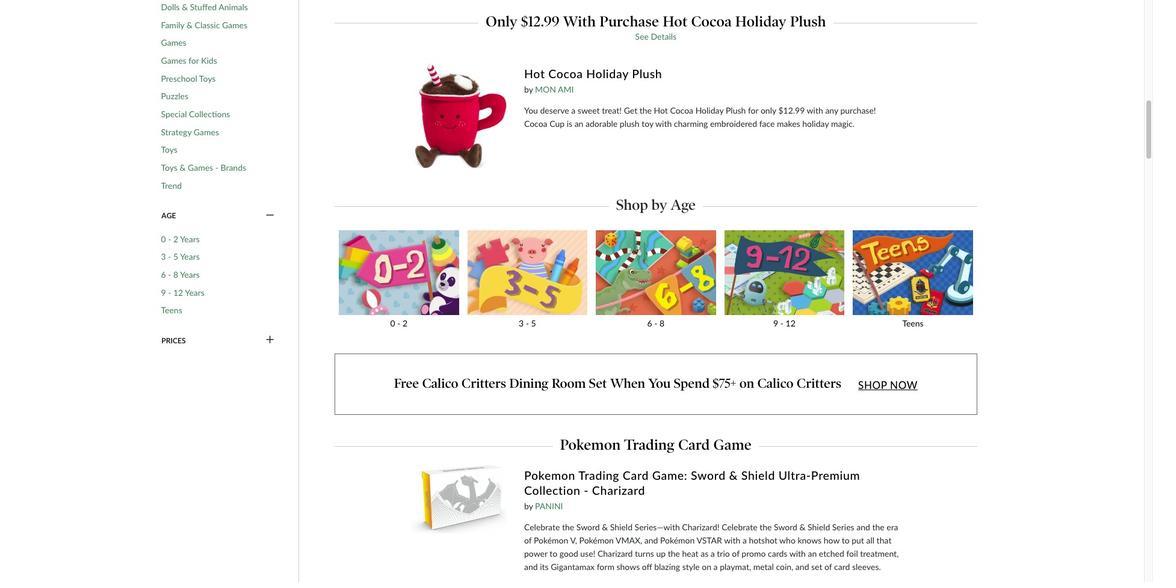 Task type: locate. For each thing, give the bounding box(es) containing it.
all
[[867, 536, 875, 546]]

on right $75+
[[740, 376, 755, 392]]

card left game
[[679, 437, 710, 454]]

with
[[807, 105, 824, 116], [656, 119, 672, 129], [724, 536, 741, 546], [790, 549, 806, 559]]

6 - 8 link
[[592, 231, 721, 336]]

minus image
[[266, 211, 274, 222]]

8 down 3 - 5 years link
[[173, 270, 178, 280]]

3 down '3 - 5' image
[[519, 318, 524, 329]]

free calico critters dining room set when you spend $75+ on calico critters
[[394, 376, 842, 392]]

card inside pokemon trading card game: sword & shield ultra-premium collection - charizard by panini
[[623, 469, 649, 483]]

9 for 9 - 12 years
[[161, 288, 166, 298]]

& right the dolls
[[182, 2, 188, 12]]

- for 0 - 2
[[398, 318, 401, 329]]

ami
[[558, 84, 574, 95]]

toys down toys link
[[161, 163, 178, 173]]

etched
[[819, 549, 845, 559]]

years for 0 - 2 years
[[180, 234, 200, 244]]

of right set
[[825, 562, 832, 573]]

card
[[835, 562, 850, 573]]

- for 6 - 8
[[655, 318, 658, 329]]

$12.99 inside only $12.99 with purchase hot cocoa holiday plush see details
[[521, 13, 560, 30]]

1 horizontal spatial of
[[732, 549, 740, 559]]

0 horizontal spatial 6
[[161, 270, 166, 280]]

2 horizontal spatial holiday
[[736, 13, 787, 30]]

collection
[[524, 484, 581, 498]]

card
[[679, 437, 710, 454], [623, 469, 649, 483]]

6 - 8 years
[[161, 270, 200, 280]]

8 for 6 - 8 years
[[173, 270, 178, 280]]

special
[[161, 109, 187, 119]]

games for kids
[[161, 55, 217, 66]]

trend link
[[161, 181, 182, 191]]

3 - 5
[[519, 318, 536, 329]]

- up 3 - 5 years
[[168, 234, 171, 244]]

sleeves.
[[853, 562, 881, 573]]

5 inside 3 - 5 link
[[531, 318, 536, 329]]

9 - 12 image
[[721, 231, 849, 315]]

0 vertical spatial teens
[[161, 305, 182, 316]]

0 horizontal spatial shop
[[616, 196, 649, 214]]

you right when
[[649, 376, 671, 392]]

0 horizontal spatial celebrate
[[524, 523, 560, 533]]

2 up 3 - 5 years
[[173, 234, 178, 244]]

hot inside only $12.99 with purchase hot cocoa holiday plush see details
[[663, 13, 688, 30]]

cards
[[768, 549, 788, 559]]

years inside 3 - 5 years link
[[180, 252, 200, 262]]

0 horizontal spatial 0
[[161, 234, 166, 244]]

shield up vmax,
[[610, 523, 633, 533]]

1 horizontal spatial $12.99
[[779, 105, 805, 116]]

holiday
[[736, 13, 787, 30], [587, 67, 629, 81], [696, 105, 724, 116]]

of up power
[[524, 536, 532, 546]]

0 horizontal spatial teens link
[[161, 305, 182, 316]]

you deserve a sweet treat! get the hot cocoa holiday plush for only $12.99 with any purchase! cocoa cup is an adorable plush toy with charming embroidered face makes holiday magic.
[[524, 105, 877, 129]]

1 vertical spatial 5
[[531, 318, 536, 329]]

0 horizontal spatial $12.99
[[521, 13, 560, 30]]

trading inside pokemon trading card game: sword & shield ultra-premium collection - charizard by panini
[[579, 469, 620, 483]]

2 horizontal spatial pokémon
[[661, 536, 695, 546]]

2 horizontal spatial shield
[[808, 523, 831, 533]]

1 horizontal spatial 2
[[403, 318, 408, 329]]

1 horizontal spatial 5
[[531, 318, 536, 329]]

kids
[[201, 55, 217, 66]]

0 - 2 years
[[161, 234, 200, 244]]

pokémon up power
[[534, 536, 569, 546]]

0 horizontal spatial pokémon
[[534, 536, 569, 546]]

- down '3 - 5' image
[[526, 318, 529, 329]]

6 down 3 - 5 years link
[[161, 270, 166, 280]]

& right family at top left
[[187, 20, 193, 30]]

0 vertical spatial to
[[842, 536, 850, 546]]

hot up mon
[[524, 67, 545, 81]]

with right toy
[[656, 119, 672, 129]]

toys down strategy
[[161, 145, 178, 155]]

1 horizontal spatial card
[[679, 437, 710, 454]]

by inside pokemon trading card game: sword & shield ultra-premium collection - charizard by panini
[[524, 501, 533, 512]]

9 - 12
[[774, 318, 796, 329]]

years down 6 - 8 years link
[[185, 288, 205, 298]]

12 down 9 - 12 "image"
[[786, 318, 796, 329]]

1 horizontal spatial calico
[[758, 376, 794, 392]]

0 vertical spatial plush
[[791, 13, 827, 30]]

0 horizontal spatial sword
[[577, 523, 600, 533]]

$12.99 inside you deserve a sweet treat! get the hot cocoa holiday plush for only $12.99 with any purchase! cocoa cup is an adorable plush toy with charming embroidered face makes holiday magic.
[[779, 105, 805, 116]]

celebrate down the panini link
[[524, 523, 560, 533]]

pokémon up heat
[[661, 536, 695, 546]]

0 vertical spatial hot
[[663, 13, 688, 30]]

1 vertical spatial 0
[[390, 318, 395, 329]]

0 vertical spatial for
[[189, 55, 199, 66]]

9
[[161, 288, 166, 298], [774, 318, 779, 329]]

0 horizontal spatial card
[[623, 469, 649, 483]]

0 vertical spatial 9
[[161, 288, 166, 298]]

years inside 9 - 12 years link
[[185, 288, 205, 298]]

9 down 9 - 12 "image"
[[774, 318, 779, 329]]

toys inside toys & games - brands link
[[161, 163, 178, 173]]

card left game:
[[623, 469, 649, 483]]

to left good
[[550, 549, 558, 559]]

1 vertical spatial toys
[[161, 145, 178, 155]]

cocoa left cup
[[524, 119, 548, 129]]

and
[[857, 523, 871, 533], [645, 536, 658, 546], [524, 562, 538, 573], [796, 562, 810, 573]]

and left its
[[524, 562, 538, 573]]

0 horizontal spatial critters
[[462, 376, 506, 392]]

12 for 9 - 12 years
[[173, 288, 183, 298]]

1 horizontal spatial plush
[[726, 105, 746, 116]]

- down 3 - 5 years link
[[168, 270, 171, 280]]

0 horizontal spatial holiday
[[587, 67, 629, 81]]

0 horizontal spatial for
[[189, 55, 199, 66]]

1 vertical spatial 6
[[648, 318, 653, 329]]

cocoa up ami
[[549, 67, 583, 81]]

0
[[161, 234, 166, 244], [390, 318, 395, 329]]

1 horizontal spatial 12
[[786, 318, 796, 329]]

$75+
[[713, 376, 737, 392]]

for left kids
[[189, 55, 199, 66]]

hot cocoa holiday plush by mon ami
[[524, 67, 663, 95]]

1 vertical spatial you
[[649, 376, 671, 392]]

premium
[[812, 469, 861, 483]]

0 down 0 - 2 image
[[390, 318, 395, 329]]

with down who
[[790, 549, 806, 559]]

a inside you deserve a sweet treat! get the hot cocoa holiday plush for only $12.99 with any purchase! cocoa cup is an adorable plush toy with charming embroidered face makes holiday magic.
[[572, 105, 576, 116]]

cup
[[550, 119, 565, 129]]

shop for shop by age
[[616, 196, 649, 214]]

1 horizontal spatial 9
[[774, 318, 779, 329]]

pokemon inside pokemon trading card game: sword & shield ultra-premium collection - charizard by panini
[[524, 469, 576, 483]]

by inside hot cocoa holiday plush by mon ami
[[524, 84, 533, 95]]

sword right game:
[[691, 469, 726, 483]]

plush
[[620, 119, 640, 129]]

0 horizontal spatial 5
[[173, 252, 178, 262]]

1 horizontal spatial critters
[[797, 376, 842, 392]]

teens down 9 - 12 years link
[[161, 305, 182, 316]]

5 down '3 - 5' image
[[531, 318, 536, 329]]

hot right get
[[654, 105, 668, 116]]

preschool
[[161, 73, 197, 84]]

trio
[[717, 549, 730, 559]]

0 for 0 - 2 years
[[161, 234, 166, 244]]

0 vertical spatial 12
[[173, 288, 183, 298]]

0 vertical spatial card
[[679, 437, 710, 454]]

0 horizontal spatial 9
[[161, 288, 166, 298]]

charizard!
[[682, 523, 720, 533]]

celebrate up hotshot
[[722, 523, 758, 533]]

- for 9 - 12 years
[[168, 288, 171, 298]]

2 for 0 - 2
[[403, 318, 408, 329]]

for inside you deserve a sweet treat! get the hot cocoa holiday plush for only $12.99 with any purchase! cocoa cup is an adorable plush toy with charming embroidered face makes holiday magic.
[[748, 105, 759, 116]]

1 horizontal spatial for
[[748, 105, 759, 116]]

1 pokémon from the left
[[534, 536, 569, 546]]

5 inside 3 - 5 years link
[[173, 252, 178, 262]]

1 horizontal spatial teens
[[903, 318, 924, 329]]

0 vertical spatial an
[[575, 119, 584, 129]]

3 down 0 - 2 years link
[[161, 252, 166, 262]]

embroidered
[[711, 119, 758, 129]]

0 vertical spatial trading
[[625, 437, 675, 454]]

teens link
[[849, 231, 978, 336], [161, 305, 182, 316]]

teens down teens image
[[903, 318, 924, 329]]

pokémon up the use!
[[580, 536, 614, 546]]

0 horizontal spatial on
[[702, 562, 712, 573]]

power
[[524, 549, 548, 559]]

1 horizontal spatial holiday
[[696, 105, 724, 116]]

1 horizontal spatial sword
[[691, 469, 726, 483]]

teens link for 9 - 12 years link
[[161, 305, 182, 316]]

family & classic games
[[161, 20, 248, 30]]

1 vertical spatial by
[[652, 196, 668, 214]]

2 vertical spatial plush
[[726, 105, 746, 116]]

2 vertical spatial hot
[[654, 105, 668, 116]]

trading up game:
[[625, 437, 675, 454]]

years inside 6 - 8 years link
[[180, 270, 200, 280]]

2 vertical spatial by
[[524, 501, 533, 512]]

toys for toys link
[[161, 145, 178, 155]]

& up knows
[[800, 523, 806, 533]]

years inside 0 - 2 years link
[[180, 234, 200, 244]]

get
[[624, 105, 638, 116]]

6
[[161, 270, 166, 280], [648, 318, 653, 329]]

only $12.99 with purchase hot cocoa holiday plush see details
[[486, 13, 827, 42]]

1 vertical spatial of
[[732, 549, 740, 559]]

when
[[611, 376, 646, 392]]

0 up 3 - 5 years
[[161, 234, 166, 244]]

charming
[[674, 119, 708, 129]]

- down 9 - 12 "image"
[[781, 318, 784, 329]]

games link
[[161, 38, 186, 48]]

cocoa inside hot cocoa holiday plush by mon ami
[[549, 67, 583, 81]]

0 horizontal spatial trading
[[579, 469, 620, 483]]

6 - 8 years link
[[161, 270, 200, 280]]

charizard inside celebrate the sword & shield series—with charizard! celebrate the sword & shield series and the era of pokémon v, pokémon vmax, and pokémon vstar with a hotshot who knows how to put all that power to good use! charizard turns up the heat as a trio of promo cards with an etched foil treatment, and its gigantamax form shows off blazing style on a playmat, metal coin, and set of card sleeves.
[[598, 549, 633, 559]]

plush
[[791, 13, 827, 30], [632, 67, 663, 81], [726, 105, 746, 116]]

0 horizontal spatial plush
[[632, 67, 663, 81]]

pokemon trading card game: sword & shield ultra-premium collection - charizard image
[[412, 465, 507, 534]]

2 for 0 - 2 years
[[173, 234, 178, 244]]

1 horizontal spatial you
[[649, 376, 671, 392]]

2 critters from the left
[[797, 376, 842, 392]]

1 vertical spatial an
[[808, 549, 817, 559]]

the up toy
[[640, 105, 652, 116]]

1 vertical spatial $12.99
[[779, 105, 805, 116]]

hot up "details"
[[663, 13, 688, 30]]

pokemon
[[560, 437, 621, 454], [524, 469, 576, 483]]

charizard up form
[[598, 549, 633, 559]]

coin,
[[776, 562, 794, 573]]

2 pokémon from the left
[[580, 536, 614, 546]]

8 down 6 - 8 image
[[660, 318, 665, 329]]

years up 9 - 12 years
[[180, 270, 200, 280]]

free
[[394, 376, 419, 392]]

8
[[173, 270, 178, 280], [660, 318, 665, 329]]

plush inside hot cocoa holiday plush by mon ami
[[632, 67, 663, 81]]

sword up v,
[[577, 523, 600, 533]]

1 vertical spatial trading
[[579, 469, 620, 483]]

hot inside you deserve a sweet treat! get the hot cocoa holiday plush for only $12.99 with any purchase! cocoa cup is an adorable plush toy with charming embroidered face makes holiday magic.
[[654, 105, 668, 116]]

1 vertical spatial plush
[[632, 67, 663, 81]]

cocoa up charming
[[670, 105, 694, 116]]

dining
[[510, 376, 549, 392]]

0 vertical spatial pokemon
[[560, 437, 621, 454]]

the
[[640, 105, 652, 116], [562, 523, 575, 533], [760, 523, 772, 533], [873, 523, 885, 533], [668, 549, 680, 559]]

years down 0 - 2 years link
[[180, 252, 200, 262]]

by
[[524, 84, 533, 95], [652, 196, 668, 214], [524, 501, 533, 512]]

1 vertical spatial 3
[[519, 318, 524, 329]]

0 vertical spatial toys
[[199, 73, 216, 84]]

0 vertical spatial holiday
[[736, 13, 787, 30]]

pokemon trading card game
[[560, 437, 752, 454]]

an
[[575, 119, 584, 129], [808, 549, 817, 559]]

1 celebrate from the left
[[524, 523, 560, 533]]

shield up knows
[[808, 523, 831, 533]]

games down the games link
[[161, 55, 186, 66]]

-
[[215, 163, 219, 173], [168, 234, 171, 244], [168, 252, 171, 262], [168, 270, 171, 280], [168, 288, 171, 298], [398, 318, 401, 329], [526, 318, 529, 329], [655, 318, 658, 329], [781, 318, 784, 329], [584, 484, 589, 498]]

holiday inside only $12.99 with purchase hot cocoa holiday plush see details
[[736, 13, 787, 30]]

prices
[[162, 337, 186, 346]]

to left put at the right bottom of the page
[[842, 536, 850, 546]]

0 vertical spatial 0
[[161, 234, 166, 244]]

with up 'trio'
[[724, 536, 741, 546]]

1 vertical spatial holiday
[[587, 67, 629, 81]]

6 down 6 - 8 image
[[648, 318, 653, 329]]

- down 0 - 2 image
[[398, 318, 401, 329]]

5 for 3 - 5 years
[[173, 252, 178, 262]]

as
[[701, 549, 709, 559]]

an right is
[[575, 119, 584, 129]]

turns
[[635, 549, 654, 559]]

0 vertical spatial shop
[[616, 196, 649, 214]]

2 down 0 - 2 image
[[403, 318, 408, 329]]

cocoa up hot cocoa holiday plush link
[[692, 13, 732, 30]]

toys
[[199, 73, 216, 84], [161, 145, 178, 155], [161, 163, 178, 173]]

1 horizontal spatial celebrate
[[722, 523, 758, 533]]

1 vertical spatial 8
[[660, 318, 665, 329]]

its
[[540, 562, 549, 573]]

12 down 6 - 8 years link
[[173, 288, 183, 298]]

5 for 3 - 5
[[531, 318, 536, 329]]

teens link for 9 - 12 link
[[849, 231, 978, 336]]

12
[[173, 288, 183, 298], [786, 318, 796, 329]]

& down game
[[730, 469, 738, 483]]

toys down kids
[[199, 73, 216, 84]]

0 vertical spatial charizard
[[592, 484, 646, 498]]

teens
[[161, 305, 182, 316], [903, 318, 924, 329]]

toys for toys & games - brands
[[161, 163, 178, 173]]

years for 9 - 12 years
[[185, 288, 205, 298]]

0 vertical spatial on
[[740, 376, 755, 392]]

of
[[524, 536, 532, 546], [732, 549, 740, 559], [825, 562, 832, 573]]

critters
[[462, 376, 506, 392], [797, 376, 842, 392]]

on
[[740, 376, 755, 392], [702, 562, 712, 573]]

- down 0 - 2 years link
[[168, 252, 171, 262]]

- left brands
[[215, 163, 219, 173]]

0 horizontal spatial calico
[[422, 376, 459, 392]]

5 down 0 - 2 years link
[[173, 252, 178, 262]]

0 horizontal spatial to
[[550, 549, 558, 559]]

1 vertical spatial on
[[702, 562, 712, 573]]

the up hotshot
[[760, 523, 772, 533]]

to
[[842, 536, 850, 546], [550, 549, 558, 559]]

0 vertical spatial 8
[[173, 270, 178, 280]]

6 for 6 - 8
[[648, 318, 653, 329]]

teens image
[[849, 231, 978, 315]]

0 vertical spatial 6
[[161, 270, 166, 280]]

&
[[182, 2, 188, 12], [187, 20, 193, 30], [180, 163, 186, 173], [730, 469, 738, 483], [602, 523, 608, 533], [800, 523, 806, 533]]

0 vertical spatial by
[[524, 84, 533, 95]]

0 vertical spatial of
[[524, 536, 532, 546]]

0 horizontal spatial an
[[575, 119, 584, 129]]

calico right $75+
[[758, 376, 794, 392]]

special collections
[[161, 109, 230, 119]]

0 horizontal spatial 8
[[173, 270, 178, 280]]

2 vertical spatial holiday
[[696, 105, 724, 116]]

family
[[161, 20, 185, 30]]

preschool toys
[[161, 73, 216, 84]]

trading up 'collection'
[[579, 469, 620, 483]]

of right 'trio'
[[732, 549, 740, 559]]

9 down 6 - 8 years link
[[161, 288, 166, 298]]

0 vertical spatial you
[[524, 105, 538, 116]]

$12.99 right "only"
[[521, 13, 560, 30]]

classic
[[195, 20, 220, 30]]

set
[[812, 562, 823, 573]]

1 horizontal spatial 3
[[519, 318, 524, 329]]

1 vertical spatial pokemon
[[524, 469, 576, 483]]

- down 6 - 8 years link
[[168, 288, 171, 298]]

1 vertical spatial shop
[[859, 380, 888, 392]]

1 horizontal spatial 6
[[648, 318, 653, 329]]

toys inside preschool toys link
[[199, 73, 216, 84]]

sword up who
[[774, 523, 798, 533]]

1 vertical spatial charizard
[[598, 549, 633, 559]]

shield left ultra-
[[742, 469, 776, 483]]

is
[[567, 119, 573, 129]]

on down the as
[[702, 562, 712, 573]]

years up 3 - 5 years
[[180, 234, 200, 244]]

& inside pokemon trading card game: sword & shield ultra-premium collection - charizard by panini
[[730, 469, 738, 483]]

an down knows
[[808, 549, 817, 559]]

a up is
[[572, 105, 576, 116]]

1 horizontal spatial 0
[[390, 318, 395, 329]]

1 horizontal spatial shield
[[742, 469, 776, 483]]

toys & games - brands
[[161, 163, 246, 173]]

$12.99 up the makes
[[779, 105, 805, 116]]

the right 'up'
[[668, 549, 680, 559]]

2 horizontal spatial plush
[[791, 13, 827, 30]]

for left only at the right of page
[[748, 105, 759, 116]]

1 vertical spatial 2
[[403, 318, 408, 329]]

calico right free
[[422, 376, 459, 392]]

an inside celebrate the sword & shield series—with charizard! celebrate the sword & shield series and the era of pokémon v, pokémon vmax, and pokémon vstar with a hotshot who knows how to put all that power to good use! charizard turns up the heat as a trio of promo cards with an etched foil treatment, and its gigantamax form shows off blazing style on a playmat, metal coin, and set of card sleeves.
[[808, 549, 817, 559]]

1 vertical spatial for
[[748, 105, 759, 116]]

years for 6 - 8 years
[[180, 270, 200, 280]]

a down 'trio'
[[714, 562, 718, 573]]

treatment,
[[861, 549, 899, 559]]

2 horizontal spatial sword
[[774, 523, 798, 533]]

charizard up vmax,
[[592, 484, 646, 498]]

6 - 8
[[648, 318, 665, 329]]



Task type: vqa. For each thing, say whether or not it's contained in the screenshot.
get
yes



Task type: describe. For each thing, give the bounding box(es) containing it.
details
[[651, 32, 677, 42]]

collections
[[189, 109, 230, 119]]

style
[[683, 562, 700, 573]]

deserve
[[540, 105, 569, 116]]

games for kids link
[[161, 55, 217, 66]]

now
[[891, 380, 918, 392]]

and left set
[[796, 562, 810, 573]]

the up v,
[[562, 523, 575, 533]]

strategy games link
[[161, 127, 219, 137]]

with up holiday
[[807, 105, 824, 116]]

3 for 3 - 5
[[519, 318, 524, 329]]

see
[[636, 32, 649, 42]]

- inside pokemon trading card game: sword & shield ultra-premium collection - charizard by panini
[[584, 484, 589, 498]]

on inside celebrate the sword & shield series—with charizard! celebrate the sword & shield series and the era of pokémon v, pokémon vmax, and pokémon vstar with a hotshot who knows how to put all that power to good use! charizard turns up the heat as a trio of promo cards with an etched foil treatment, and its gigantamax form shows off blazing style on a playmat, metal coin, and set of card sleeves.
[[702, 562, 712, 573]]

1 critters from the left
[[462, 376, 506, 392]]

family & classic games link
[[161, 20, 248, 30]]

games left brands
[[188, 163, 213, 173]]

use!
[[581, 549, 596, 559]]

dolls
[[161, 2, 180, 12]]

6 - 8 image
[[592, 231, 721, 315]]

shop for shop now
[[859, 380, 888, 392]]

series
[[833, 523, 855, 533]]

- for 0 - 2 years
[[168, 234, 171, 244]]

off
[[642, 562, 653, 573]]

2 horizontal spatial of
[[825, 562, 832, 573]]

the left era
[[873, 523, 885, 533]]

2 calico from the left
[[758, 376, 794, 392]]

brands
[[221, 163, 246, 173]]

an inside you deserve a sweet treat! get the hot cocoa holiday plush for only $12.99 with any purchase! cocoa cup is an adorable plush toy with charming embroidered face makes holiday magic.
[[575, 119, 584, 129]]

stuffed
[[190, 2, 217, 12]]

0 - 2 image
[[335, 231, 463, 315]]

1 horizontal spatial to
[[842, 536, 850, 546]]

that
[[877, 536, 892, 546]]

the inside you deserve a sweet treat! get the hot cocoa holiday plush for only $12.99 with any purchase! cocoa cup is an adorable plush toy with charming embroidered face makes holiday magic.
[[640, 105, 652, 116]]

1 vertical spatial teens
[[903, 318, 924, 329]]

1 horizontal spatial age
[[671, 196, 696, 214]]

prices button
[[161, 336, 275, 346]]

trend
[[161, 181, 182, 191]]

2 celebrate from the left
[[722, 523, 758, 533]]

9 - 12 link
[[721, 231, 849, 336]]

toys & games - brands link
[[161, 163, 246, 173]]

shop now
[[859, 380, 918, 392]]

age button
[[161, 211, 275, 222]]

trading for game:
[[579, 469, 620, 483]]

puzzles link
[[161, 91, 189, 102]]

card for game
[[679, 437, 710, 454]]

you inside you deserve a sweet treat! get the hot cocoa holiday plush for only $12.99 with any purchase! cocoa cup is an adorable plush toy with charming embroidered face makes holiday magic.
[[524, 105, 538, 116]]

up
[[657, 549, 666, 559]]

0 horizontal spatial of
[[524, 536, 532, 546]]

shop by age
[[616, 196, 696, 214]]

purchase!
[[841, 105, 877, 116]]

dolls & stuffed animals
[[161, 2, 248, 12]]

and down series—with
[[645, 536, 658, 546]]

3 for 3 - 5 years
[[161, 252, 166, 262]]

adorable
[[586, 119, 618, 129]]

8 for 6 - 8
[[660, 318, 665, 329]]

toys link
[[161, 145, 178, 155]]

games down collections
[[194, 127, 219, 137]]

a right the as
[[711, 549, 715, 559]]

6 for 6 - 8 years
[[161, 270, 166, 280]]

pokemon trading card game: sword & shield ultra-premium collection - charizard by panini
[[524, 469, 861, 512]]

0 - 2
[[390, 318, 408, 329]]

- for 3 - 5
[[526, 318, 529, 329]]

3 - 5 years link
[[161, 252, 200, 262]]

9 - 12 years link
[[161, 288, 205, 298]]

games down animals
[[222, 20, 248, 30]]

how
[[824, 536, 840, 546]]

shield inside pokemon trading card game: sword & shield ultra-premium collection - charizard by panini
[[742, 469, 776, 483]]

& up form
[[602, 523, 608, 533]]

cocoa inside only $12.99 with purchase hot cocoa holiday plush see details
[[692, 13, 732, 30]]

0 - 2 link
[[335, 231, 463, 336]]

age inside dropdown button
[[162, 212, 176, 221]]

hot inside hot cocoa holiday plush by mon ami
[[524, 67, 545, 81]]

panini link
[[535, 501, 563, 512]]

0 for 0 - 2
[[390, 318, 395, 329]]

plus image
[[266, 336, 274, 346]]

- for 6 - 8 years
[[168, 270, 171, 280]]

0 - 2 years link
[[161, 234, 200, 245]]

1 calico from the left
[[422, 376, 459, 392]]

plush inside only $12.99 with purchase hot cocoa holiday plush see details
[[791, 13, 827, 30]]

0 horizontal spatial teens
[[161, 305, 182, 316]]

3 pokémon from the left
[[661, 536, 695, 546]]

preschool toys link
[[161, 73, 216, 84]]

3 - 5 link
[[463, 231, 592, 336]]

pokemon for pokemon trading card game
[[560, 437, 621, 454]]

any
[[826, 105, 839, 116]]

games down family at top left
[[161, 38, 186, 48]]

knows
[[798, 536, 822, 546]]

dolls & stuffed animals link
[[161, 2, 248, 12]]

1 vertical spatial to
[[550, 549, 558, 559]]

blazing
[[655, 562, 681, 573]]

- for 9 - 12
[[781, 318, 784, 329]]

and up put at the right bottom of the page
[[857, 523, 871, 533]]

pokemon for pokemon trading card game: sword & shield ultra-premium collection - charizard by panini
[[524, 469, 576, 483]]

card for game:
[[623, 469, 649, 483]]

holiday inside hot cocoa holiday plush by mon ami
[[587, 67, 629, 81]]

years for 3 - 5 years
[[180, 252, 200, 262]]

1 horizontal spatial on
[[740, 376, 755, 392]]

foil
[[847, 549, 859, 559]]

0 horizontal spatial shield
[[610, 523, 633, 533]]

heat
[[683, 549, 699, 559]]

12 for 9 - 12
[[786, 318, 796, 329]]

series—with
[[635, 523, 680, 533]]

hotshot
[[749, 536, 778, 546]]

room
[[552, 376, 586, 392]]

puzzles
[[161, 91, 189, 101]]

animals
[[219, 2, 248, 12]]

sweet
[[578, 105, 600, 116]]

holiday inside you deserve a sweet treat! get the hot cocoa holiday plush for only $12.99 with any purchase! cocoa cup is an adorable plush toy with charming embroidered face makes holiday magic.
[[696, 105, 724, 116]]

sword inside pokemon trading card game: sword & shield ultra-premium collection - charizard by panini
[[691, 469, 726, 483]]

special collections link
[[161, 109, 230, 120]]

face
[[760, 119, 775, 129]]

a up the promo
[[743, 536, 747, 546]]

hot cocoa holiday plush link
[[524, 66, 901, 83]]

promo
[[742, 549, 766, 559]]

9 - 12 years
[[161, 288, 205, 298]]

9 for 9 - 12
[[774, 318, 779, 329]]

toy
[[642, 119, 654, 129]]

only
[[486, 13, 518, 30]]

charizard inside pokemon trading card game: sword & shield ultra-premium collection - charizard by panini
[[592, 484, 646, 498]]

with
[[563, 13, 596, 30]]

3 - 5 image
[[463, 231, 592, 315]]

spend
[[674, 376, 710, 392]]

strategy
[[161, 127, 192, 137]]

& up the "trend"
[[180, 163, 186, 173]]

- for 3 - 5 years
[[168, 252, 171, 262]]

vstar
[[697, 536, 723, 546]]

vmax,
[[616, 536, 643, 546]]

shows
[[617, 562, 640, 573]]

hot cocoa holiday plush image
[[412, 63, 507, 169]]

gigantamax
[[551, 562, 595, 573]]

v,
[[570, 536, 577, 546]]

metal
[[754, 562, 774, 573]]

plush inside you deserve a sweet treat! get the hot cocoa holiday plush for only $12.99 with any purchase! cocoa cup is an adorable plush toy with charming embroidered face makes holiday magic.
[[726, 105, 746, 116]]

playmat,
[[720, 562, 752, 573]]

trading for game
[[625, 437, 675, 454]]

holiday
[[803, 119, 829, 129]]

era
[[887, 523, 899, 533]]

magic.
[[832, 119, 855, 129]]



